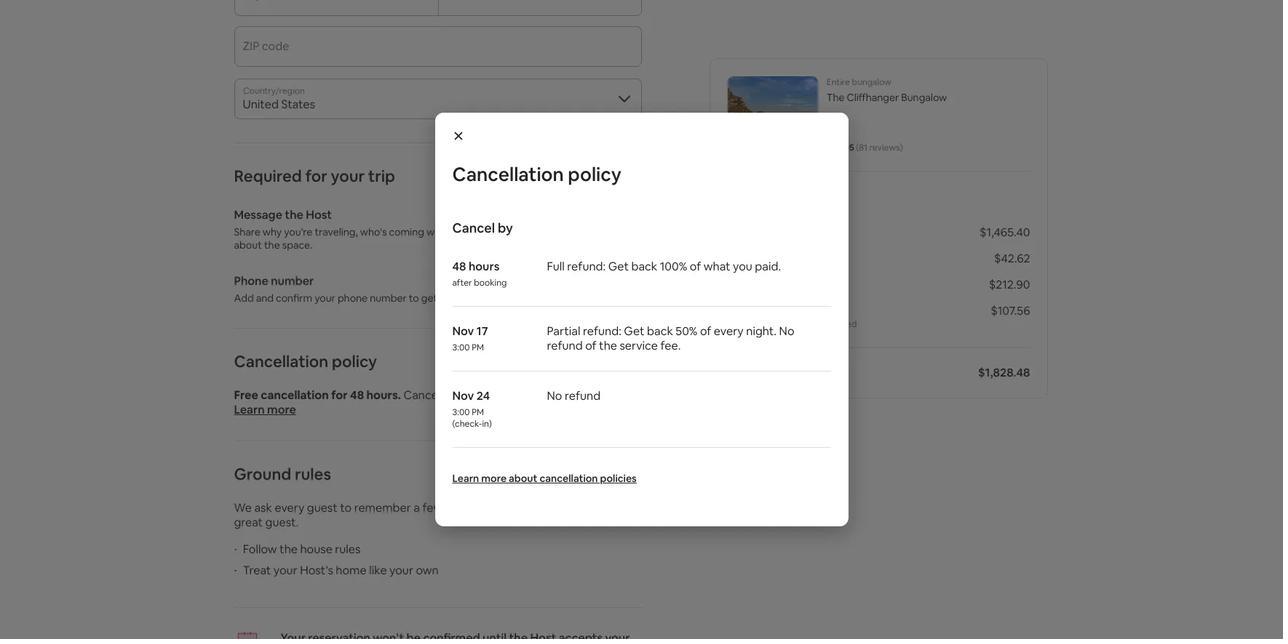Task type: describe. For each thing, give the bounding box(es) containing it.
remember
[[354, 501, 411, 516]]

$107.56
[[991, 304, 1030, 319]]

few
[[422, 501, 443, 516]]

night.
[[746, 324, 777, 339]]

your right like
[[389, 563, 413, 579]]

a inside free cancellation for 48 hours. cancel before nov 17 for a partial refund. learn more
[[537, 388, 544, 403]]

love
[[535, 226, 555, 239]]

of right partial
[[585, 338, 597, 353]]

why
[[263, 226, 282, 239]]

own
[[416, 563, 439, 579]]

travel
[[728, 304, 760, 319]]

confirm
[[276, 292, 312, 305]]

travel insurance
[[728, 304, 814, 319]]

things
[[483, 501, 516, 516]]

reviews
[[870, 142, 900, 154]]

travel insurance button
[[728, 304, 814, 319]]

home
[[336, 563, 367, 579]]

policies
[[600, 472, 637, 485]]

states
[[281, 97, 315, 112]]

phone number add and confirm your phone number to get trip updates.
[[234, 274, 499, 305]]

cliffhanger
[[847, 91, 899, 104]]

your up host
[[331, 166, 365, 186]]

of for 100%
[[690, 259, 701, 274]]

(
[[856, 142, 859, 154]]

host
[[306, 207, 332, 223]]

add
[[234, 292, 254, 305]]

after
[[452, 277, 472, 289]]

message the host share why you're traveling, who's coming with you, and what you love about the space.
[[234, 207, 557, 252]]

no inside the 'partial refund: get back 50% of every night. no refund of the service fee.'
[[779, 324, 794, 339]]

services
[[773, 319, 805, 330]]

cleaning
[[728, 251, 775, 266]]

the
[[827, 91, 845, 104]]

100%
[[660, 259, 687, 274]]

with
[[426, 226, 447, 239]]

booking
[[474, 277, 507, 289]]

trip inside phone number add and confirm your phone number to get trip updates.
[[440, 292, 456, 305]]

cancel inside free cancellation for 48 hours. cancel before nov 17 for a partial refund. learn more
[[404, 388, 441, 403]]

1 vertical spatial fee
[[807, 319, 821, 330]]

learn inside free cancellation for 48 hours. cancel before nov 17 for a partial refund. learn more
[[234, 403, 265, 418]]

cancellation inside dialog
[[452, 162, 564, 187]]

the inside follow the house rules treat your host's home like your own
[[280, 542, 298, 558]]

nov inside free cancellation for 48 hours. cancel before nov 17 for a partial refund. learn more
[[482, 388, 503, 403]]

the left space.
[[264, 239, 280, 252]]

host's
[[300, 563, 333, 579]]

1 vertical spatial policy
[[332, 352, 377, 372]]

by
[[498, 219, 513, 236]]

policy inside dialog
[[568, 162, 621, 187]]

partial refund: get back 50% of every night. no refund of the service fee.
[[547, 324, 794, 353]]

2 horizontal spatial for
[[519, 388, 535, 403]]

like
[[369, 563, 387, 579]]

united
[[243, 97, 279, 112]]

1 horizontal spatial for
[[331, 388, 348, 403]]

4.95 ( 81 reviews )
[[837, 142, 903, 154]]

nov for 24
[[452, 388, 474, 404]]

(usd) button
[[758, 365, 789, 381]]

follow
[[243, 542, 277, 558]]

what inside cancellation policy dialog
[[704, 259, 730, 274]]

50%
[[676, 324, 698, 339]]

ground
[[234, 464, 291, 485]]

cancellation inside dialog
[[540, 472, 598, 485]]

get for 100%
[[608, 259, 629, 274]]

what inside the we ask every guest to remember a few simple things about what makes a great guest.
[[553, 501, 580, 516]]

1 vertical spatial cancellation policy
[[234, 352, 377, 372]]

the inside the 'partial refund: get back 50% of every night. no refund of the service fee.'
[[599, 338, 617, 353]]

learn inside cancellation policy dialog
[[452, 472, 479, 485]]

and inside phone number add and confirm your phone number to get trip updates.
[[256, 292, 274, 305]]

1 vertical spatial no
[[547, 388, 562, 404]]

required
[[234, 166, 302, 186]]

0 vertical spatial trip
[[368, 166, 395, 186]]

guest
[[307, 501, 338, 516]]

included
[[822, 319, 857, 330]]

makes
[[582, 501, 617, 516]]

$1,465.40
[[980, 225, 1030, 240]]

24
[[477, 388, 490, 404]]

0 vertical spatial fee
[[777, 251, 795, 266]]

phone
[[338, 292, 368, 305]]

entire
[[827, 76, 850, 88]]

entire bungalow the cliffhanger bungalow
[[827, 76, 947, 104]]

(check-
[[452, 418, 482, 430]]

refund inside the 'partial refund: get back 50% of every night. no refund of the service fee.'
[[547, 338, 583, 353]]

$1,828.48
[[978, 365, 1030, 381]]

we
[[234, 501, 252, 516]]

your right treat
[[274, 563, 297, 579]]

coming
[[389, 226, 424, 239]]

traveling,
[[315, 226, 358, 239]]

fee.
[[660, 338, 681, 353]]

pm for 17
[[472, 342, 484, 353]]

ground rules
[[234, 464, 331, 485]]

before
[[443, 388, 479, 403]]

guest.
[[265, 515, 299, 531]]

about inside message the host share why you're traveling, who's coming with you, and what you love about the space.
[[234, 239, 262, 252]]

$212.90
[[989, 277, 1030, 293]]

required for your trip
[[234, 166, 395, 186]]

refund: for full
[[567, 259, 606, 274]]

cancellation policy inside dialog
[[452, 162, 621, 187]]

48 inside free cancellation for 48 hours. cancel before nov 17 for a partial refund. learn more
[[350, 388, 364, 403]]

paid.
[[755, 259, 781, 274]]

you,
[[449, 226, 468, 239]]

to inside phone number add and confirm your phone number to get trip updates.
[[409, 292, 419, 305]]

cancellation policy dialog
[[435, 113, 848, 527]]

united states
[[243, 97, 315, 112]]

learn more about cancellation policies link
[[452, 472, 637, 485]]

united states button
[[234, 79, 642, 119]]



Task type: locate. For each thing, give the bounding box(es) containing it.
17 inside "nov 17 3:00 pm"
[[477, 324, 488, 339]]

0 vertical spatial every
[[714, 324, 744, 339]]

back left 50% in the bottom right of the page
[[647, 324, 673, 339]]

0 vertical spatial about
[[234, 239, 262, 252]]

for left hours.
[[331, 388, 348, 403]]

0 vertical spatial more
[[267, 403, 296, 418]]

1 horizontal spatial to
[[409, 292, 419, 305]]

1 horizontal spatial you
[[733, 259, 753, 274]]

refund: right full
[[567, 259, 606, 274]]

1 vertical spatial you
[[733, 259, 753, 274]]

1 horizontal spatial cancellation
[[452, 162, 564, 187]]

0 vertical spatial cancellation
[[261, 388, 329, 403]]

(usd)
[[758, 365, 789, 381]]

cancellation up free
[[234, 352, 328, 372]]

0 horizontal spatial cancellation
[[234, 352, 328, 372]]

service
[[620, 338, 658, 353]]

1 vertical spatial back
[[647, 324, 673, 339]]

1 horizontal spatial number
[[370, 292, 407, 305]]

pm inside "nov 17 3:00 pm"
[[472, 342, 484, 353]]

0 horizontal spatial and
[[256, 292, 274, 305]]

1 vertical spatial about
[[509, 472, 538, 485]]

of right 50% in the bottom right of the page
[[700, 324, 711, 339]]

0 horizontal spatial fee
[[777, 251, 795, 266]]

cancel left by
[[452, 219, 495, 236]]

trip
[[368, 166, 395, 186], [440, 292, 456, 305]]

to
[[409, 292, 419, 305], [340, 501, 352, 516]]

in)
[[482, 418, 492, 430]]

rules inside follow the house rules treat your host's home like your own
[[335, 542, 361, 558]]

of right 100%
[[690, 259, 701, 274]]

0 horizontal spatial 17
[[477, 324, 488, 339]]

every
[[714, 324, 744, 339], [275, 501, 304, 516]]

0 horizontal spatial for
[[305, 166, 327, 186]]

message
[[234, 207, 282, 223]]

1 vertical spatial refund:
[[583, 324, 621, 339]]

0 horizontal spatial a
[[414, 501, 420, 516]]

number
[[271, 274, 314, 289], [370, 292, 407, 305]]

you
[[516, 226, 533, 239], [733, 259, 753, 274]]

pm
[[472, 342, 484, 353], [472, 407, 484, 418]]

a left partial
[[537, 388, 544, 403]]

a right makes
[[620, 501, 626, 516]]

3:00 down before
[[452, 407, 470, 418]]

0 vertical spatial pm
[[472, 342, 484, 353]]

1 vertical spatial refund
[[565, 388, 601, 404]]

the left service
[[599, 338, 617, 353]]

4.95
[[837, 142, 854, 154]]

you're
[[284, 226, 312, 239]]

48 inside 48 hours after booking
[[452, 259, 466, 274]]

1 horizontal spatial cancellation policy
[[452, 162, 621, 187]]

number up confirm
[[271, 274, 314, 289]]

0 vertical spatial cancellation
[[452, 162, 564, 187]]

every inside the we ask every guest to remember a few simple things about what makes a great guest.
[[275, 501, 304, 516]]

cancellation up by
[[452, 162, 564, 187]]

get left "fee." on the bottom
[[624, 324, 645, 339]]

0 horizontal spatial you
[[516, 226, 533, 239]]

3:00 inside 'nov 24 3:00 pm (check-in)'
[[452, 407, 470, 418]]

to right guest at the bottom left
[[340, 501, 352, 516]]

follow the house rules treat your host's home like your own
[[243, 542, 439, 579]]

more
[[267, 403, 296, 418], [481, 472, 507, 485]]

0 horizontal spatial cancel
[[404, 388, 441, 403]]

no left "refund."
[[547, 388, 562, 404]]

learn up simple
[[452, 472, 479, 485]]

learn more about cancellation policies
[[452, 472, 637, 485]]

simple
[[445, 501, 480, 516]]

cleaning fee
[[728, 251, 795, 266]]

17 down updates.
[[477, 324, 488, 339]]

1 horizontal spatial trip
[[440, 292, 456, 305]]

1 vertical spatial every
[[275, 501, 304, 516]]

0 vertical spatial cancel
[[452, 219, 495, 236]]

pm for 24
[[472, 407, 484, 418]]

1 vertical spatial rules
[[335, 542, 361, 558]]

you inside message the host share why you're traveling, who's coming with you, and what you love about the space.
[[516, 226, 533, 239]]

0 vertical spatial you
[[516, 226, 533, 239]]

1 horizontal spatial what
[[553, 501, 580, 516]]

1 horizontal spatial every
[[714, 324, 744, 339]]

cancellation up makes
[[540, 472, 598, 485]]

1 horizontal spatial cancellation
[[540, 472, 598, 485]]

0 horizontal spatial policy
[[332, 352, 377, 372]]

nov left 24
[[452, 388, 474, 404]]

0 vertical spatial to
[[409, 292, 419, 305]]

1 horizontal spatial 17
[[506, 388, 517, 403]]

nov inside 'nov 24 3:00 pm (check-in)'
[[452, 388, 474, 404]]

get left 100%
[[608, 259, 629, 274]]

get for 50%
[[624, 324, 645, 339]]

0 horizontal spatial learn
[[234, 403, 265, 418]]

cancellation policy up learn more button
[[234, 352, 377, 372]]

cancel right hours.
[[404, 388, 441, 403]]

every inside the 'partial refund: get back 50% of every night. no refund of the service fee.'
[[714, 324, 744, 339]]

more inside cancellation policy dialog
[[481, 472, 507, 485]]

back for 50%
[[647, 324, 673, 339]]

full
[[547, 259, 565, 274]]

number right phone
[[370, 292, 407, 305]]

hours
[[469, 259, 500, 274]]

about left why at the left of page
[[234, 239, 262, 252]]

back
[[631, 259, 657, 274], [647, 324, 673, 339]]

bungalow
[[852, 76, 891, 88]]

united states element
[[234, 79, 642, 119]]

1 vertical spatial what
[[704, 259, 730, 274]]

0 horizontal spatial what
[[490, 226, 514, 239]]

the down guest.
[[280, 542, 298, 558]]

your left phone
[[315, 292, 335, 305]]

0 horizontal spatial 48
[[350, 388, 364, 403]]

0 vertical spatial number
[[271, 274, 314, 289]]

we ask every guest to remember a few simple things about what makes a great guest.
[[234, 501, 626, 531]]

who's
[[360, 226, 387, 239]]

0 horizontal spatial no
[[547, 388, 562, 404]]

17 right 24
[[506, 388, 517, 403]]

1 vertical spatial 3:00
[[452, 407, 470, 418]]

1 vertical spatial more
[[481, 472, 507, 485]]

hours.
[[367, 388, 401, 403]]

get
[[421, 292, 438, 305]]

every right ask
[[275, 501, 304, 516]]

trip right get
[[440, 292, 456, 305]]

get inside the 'partial refund: get back 50% of every night. no refund of the service fee.'
[[624, 324, 645, 339]]

1 vertical spatial pm
[[472, 407, 484, 418]]

0 vertical spatial policy
[[568, 162, 621, 187]]

nov down updates.
[[452, 324, 474, 339]]

2 horizontal spatial a
[[620, 501, 626, 516]]

1 horizontal spatial fee
[[807, 319, 821, 330]]

pm inside 'nov 24 3:00 pm (check-in)'
[[472, 407, 484, 418]]

updates.
[[459, 292, 499, 305]]

and right 'you,'
[[471, 226, 488, 239]]

0 horizontal spatial number
[[271, 274, 314, 289]]

2 horizontal spatial what
[[704, 259, 730, 274]]

17
[[477, 324, 488, 339], [506, 388, 517, 403]]

back for 100%
[[631, 259, 657, 274]]

1 horizontal spatial policy
[[568, 162, 621, 187]]

refund: inside the 'partial refund: get back 50% of every night. no refund of the service fee.'
[[583, 324, 621, 339]]

nov for 17
[[452, 324, 474, 339]]

ask
[[254, 501, 272, 516]]

1 vertical spatial to
[[340, 501, 352, 516]]

1 vertical spatial number
[[370, 292, 407, 305]]

no refund
[[547, 388, 601, 404]]

the up you're
[[285, 207, 303, 223]]

back left 100%
[[631, 259, 657, 274]]

1 vertical spatial 17
[[506, 388, 517, 403]]

cancellation right free
[[261, 388, 329, 403]]

1 horizontal spatial 48
[[452, 259, 466, 274]]

nov 17 3:00 pm
[[452, 324, 488, 353]]

1 horizontal spatial no
[[779, 324, 794, 339]]

more up things
[[481, 472, 507, 485]]

1 horizontal spatial and
[[471, 226, 488, 239]]

0 horizontal spatial rules
[[295, 464, 331, 485]]

0 horizontal spatial trip
[[368, 166, 395, 186]]

and right add
[[256, 292, 274, 305]]

2 vertical spatial what
[[553, 501, 580, 516]]

total
[[728, 365, 755, 381]]

1 vertical spatial cancel
[[404, 388, 441, 403]]

0 vertical spatial and
[[471, 226, 488, 239]]

about
[[234, 239, 262, 252], [509, 472, 538, 485], [518, 501, 550, 516]]

2 vertical spatial about
[[518, 501, 550, 516]]

to left get
[[409, 292, 419, 305]]

bungalow
[[901, 91, 947, 104]]

1 vertical spatial trip
[[440, 292, 456, 305]]

what left makes
[[553, 501, 580, 516]]

0 vertical spatial cancellation policy
[[452, 162, 621, 187]]

space.
[[282, 239, 312, 252]]

about inside the we ask every guest to remember a few simple things about what makes a great guest.
[[518, 501, 550, 516]]

refund down partial
[[565, 388, 601, 404]]

1 vertical spatial 48
[[350, 388, 364, 403]]

0 vertical spatial learn
[[234, 403, 265, 418]]

48 left hours.
[[350, 388, 364, 403]]

1 horizontal spatial cancel
[[452, 219, 495, 236]]

for
[[305, 166, 327, 186], [331, 388, 348, 403], [519, 388, 535, 403]]

0 vertical spatial 48
[[452, 259, 466, 274]]

1 3:00 from the top
[[452, 342, 470, 353]]

cancellation policy up the love
[[452, 162, 621, 187]]

total (usd)
[[728, 365, 789, 381]]

fee right cleaning
[[777, 251, 795, 266]]

)
[[900, 142, 903, 154]]

rules up guest at the bottom left
[[295, 464, 331, 485]]

policy
[[568, 162, 621, 187], [332, 352, 377, 372]]

0 vertical spatial rules
[[295, 464, 331, 485]]

of for 50%
[[700, 324, 711, 339]]

0 horizontal spatial to
[[340, 501, 352, 516]]

your inside phone number add and confirm your phone number to get trip updates.
[[315, 292, 335, 305]]

cancellation
[[452, 162, 564, 187], [234, 352, 328, 372]]

great
[[234, 515, 263, 531]]

rules
[[295, 464, 331, 485], [335, 542, 361, 558]]

trip up message the host share why you're traveling, who's coming with you, and what you love about the space.
[[368, 166, 395, 186]]

1 horizontal spatial a
[[537, 388, 544, 403]]

1 vertical spatial and
[[256, 292, 274, 305]]

0 horizontal spatial every
[[275, 501, 304, 516]]

3:00 for 17
[[452, 342, 470, 353]]

3:00 up before
[[452, 342, 470, 353]]

assistance services fee included
[[728, 319, 857, 330]]

81
[[859, 142, 868, 154]]

fee right services
[[807, 319, 821, 330]]

partial
[[546, 388, 580, 403]]

and
[[471, 226, 488, 239], [256, 292, 274, 305]]

you right by
[[516, 226, 533, 239]]

for up host
[[305, 166, 327, 186]]

$42.62
[[994, 251, 1030, 266]]

full refund: get back 100% of what you paid.
[[547, 259, 781, 274]]

and inside message the host share why you're traveling, who's coming with you, and what you love about the space.
[[471, 226, 488, 239]]

about inside cancellation policy dialog
[[509, 472, 538, 485]]

0 horizontal spatial cancellation
[[261, 388, 329, 403]]

0 vertical spatial no
[[779, 324, 794, 339]]

assistance
[[728, 319, 771, 330]]

no down insurance
[[779, 324, 794, 339]]

cancel by
[[452, 219, 513, 236]]

no
[[779, 324, 794, 339], [547, 388, 562, 404]]

1 horizontal spatial learn
[[452, 472, 479, 485]]

0 vertical spatial 3:00
[[452, 342, 470, 353]]

cancel inside dialog
[[452, 219, 495, 236]]

0 vertical spatial get
[[608, 259, 629, 274]]

0 vertical spatial refund
[[547, 338, 583, 353]]

refund up partial
[[547, 338, 583, 353]]

insurance
[[762, 304, 814, 319]]

partial
[[547, 324, 580, 339]]

a left few
[[414, 501, 420, 516]]

1 vertical spatial get
[[624, 324, 645, 339]]

what inside message the host share why you're traveling, who's coming with you, and what you love about the space.
[[490, 226, 514, 239]]

1 vertical spatial cancellation
[[540, 472, 598, 485]]

refund: right partial
[[583, 324, 621, 339]]

rules up home
[[335, 542, 361, 558]]

nov up in) in the left bottom of the page
[[482, 388, 503, 403]]

0 vertical spatial refund:
[[567, 259, 606, 274]]

3:00 for 24
[[452, 407, 470, 418]]

for left partial
[[519, 388, 535, 403]]

more right free
[[267, 403, 296, 418]]

about down the "learn more about cancellation policies"
[[518, 501, 550, 516]]

0 horizontal spatial cancellation policy
[[234, 352, 377, 372]]

free
[[234, 388, 258, 403]]

what up "hours"
[[490, 226, 514, 239]]

0 vertical spatial 17
[[477, 324, 488, 339]]

48 up 'after'
[[452, 259, 466, 274]]

cancellation inside free cancellation for 48 hours. cancel before nov 17 for a partial refund. learn more
[[261, 388, 329, 403]]

nov 24 3:00 pm (check-in)
[[452, 388, 492, 430]]

0 vertical spatial back
[[631, 259, 657, 274]]

refund: for partial
[[583, 324, 621, 339]]

phone
[[234, 274, 268, 289]]

1 vertical spatial cancellation
[[234, 352, 328, 372]]

about up things
[[509, 472, 538, 485]]

learn up ground
[[234, 403, 265, 418]]

to inside the we ask every guest to remember a few simple things about what makes a great guest.
[[340, 501, 352, 516]]

you inside cancellation policy dialog
[[733, 259, 753, 274]]

every down travel
[[714, 324, 744, 339]]

1 horizontal spatial rules
[[335, 542, 361, 558]]

1 horizontal spatial more
[[481, 472, 507, 485]]

treat
[[243, 563, 271, 579]]

3:00 inside "nov 17 3:00 pm"
[[452, 342, 470, 353]]

2 3:00 from the top
[[452, 407, 470, 418]]

what right 100%
[[704, 259, 730, 274]]

cleaning fee button
[[728, 251, 795, 266]]

pm up 24
[[472, 342, 484, 353]]

back inside the 'partial refund: get back 50% of every night. no refund of the service fee.'
[[647, 324, 673, 339]]

48
[[452, 259, 466, 274], [350, 388, 364, 403]]

0 vertical spatial what
[[490, 226, 514, 239]]

more inside free cancellation for 48 hours. cancel before nov 17 for a partial refund. learn more
[[267, 403, 296, 418]]

0 horizontal spatial more
[[267, 403, 296, 418]]

share
[[234, 226, 260, 239]]

nov inside "nov 17 3:00 pm"
[[452, 324, 474, 339]]

17 inside free cancellation for 48 hours. cancel before nov 17 for a partial refund. learn more
[[506, 388, 517, 403]]

house
[[300, 542, 332, 558]]

you left paid.
[[733, 259, 753, 274]]

1 vertical spatial learn
[[452, 472, 479, 485]]

free cancellation for 48 hours. cancel before nov 17 for a partial refund. learn more
[[234, 388, 622, 418]]

1 pm from the top
[[472, 342, 484, 353]]

a
[[537, 388, 544, 403], [414, 501, 420, 516], [620, 501, 626, 516]]

refund.
[[583, 388, 622, 403]]

2 pm from the top
[[472, 407, 484, 418]]

what
[[490, 226, 514, 239], [704, 259, 730, 274], [553, 501, 580, 516]]

pm down 24
[[472, 407, 484, 418]]



Task type: vqa. For each thing, say whether or not it's contained in the screenshot.
Check
no



